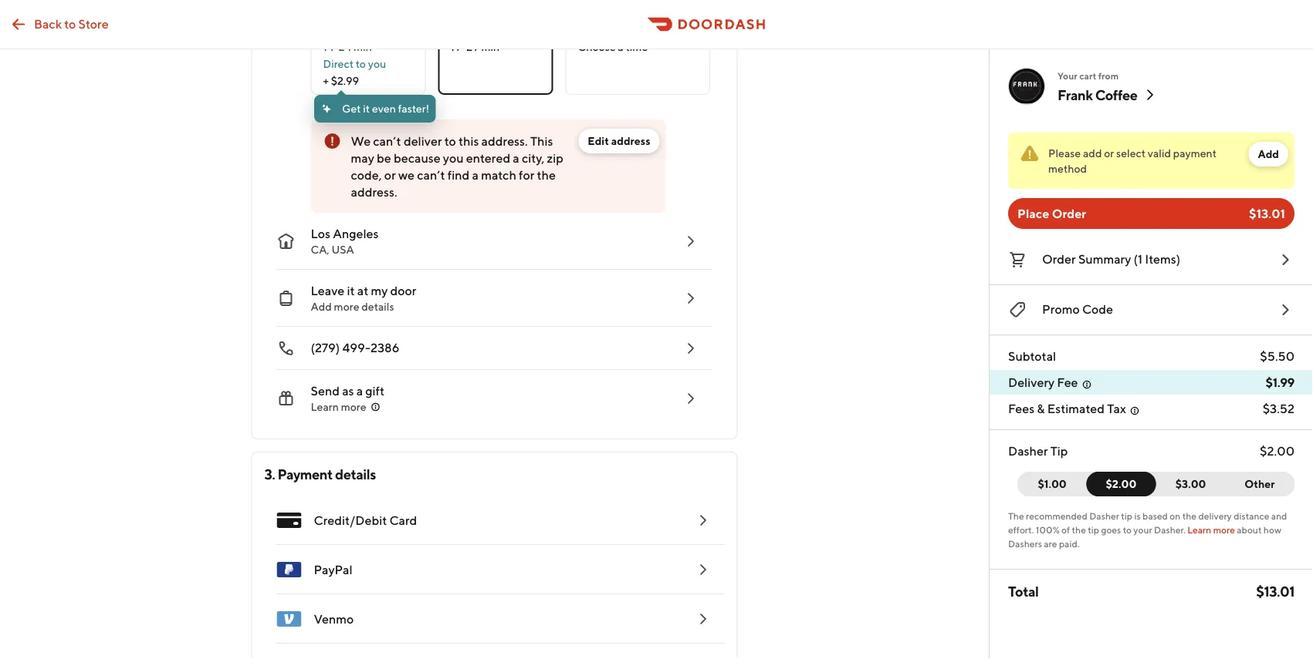 Task type: vqa. For each thing, say whether or not it's contained in the screenshot.
MIN within the OPTION
yes



Task type: locate. For each thing, give the bounding box(es) containing it.
0 vertical spatial it
[[363, 102, 370, 115]]

1 vertical spatial order
[[1042, 252, 1076, 267]]

the
[[1008, 511, 1024, 522]]

back to store
[[34, 16, 109, 31]]

get it even faster!
[[342, 102, 429, 115]]

2 vertical spatial more
[[1213, 525, 1235, 536]]

$1.00 button
[[1017, 472, 1096, 497]]

frank coffee
[[1058, 86, 1137, 103]]

1 vertical spatial address.
[[351, 185, 397, 200]]

address. down code,
[[351, 185, 397, 200]]

add down the leave
[[311, 301, 332, 313]]

add
[[1258, 148, 1279, 161], [311, 301, 332, 313]]

to inside we can't deliver to this address. this may be because you entered a city, zip code, or we can't find a match for the address.
[[444, 134, 456, 149]]

it inside leave it at my door add more details
[[347, 284, 355, 298]]

door
[[390, 284, 416, 298]]

2 horizontal spatial the
[[1182, 511, 1196, 522]]

more inside leave it at my door add more details
[[334, 301, 359, 313]]

tip left the is at right
[[1121, 511, 1132, 522]]

the recommended dasher tip is based on the delivery distance and effort. 100% of the tip goes to your dasher.
[[1008, 511, 1287, 536]]

or inside please add or select valid payment method
[[1104, 147, 1114, 160]]

learn more down send as a gift
[[311, 401, 366, 414]]

1 vertical spatial add
[[311, 301, 332, 313]]

1 vertical spatial add new payment method image
[[694, 561, 712, 580]]

to right direct
[[356, 58, 366, 70]]

add new payment method image for credit/debit card
[[694, 512, 712, 530]]

edit address button
[[578, 129, 660, 154]]

0 vertical spatial the
[[537, 168, 556, 183]]

0 horizontal spatial learn more
[[311, 401, 366, 414]]

0 horizontal spatial learn
[[311, 401, 339, 414]]

or right add on the top right of page
[[1104, 147, 1114, 160]]

$2.00
[[1260, 444, 1294, 459], [1106, 478, 1137, 491]]

0 vertical spatial tip
[[1121, 511, 1132, 522]]

code,
[[351, 168, 382, 183]]

more down at
[[334, 301, 359, 313]]

add new payment method image
[[694, 512, 712, 530], [694, 561, 712, 580]]

the right on
[[1182, 511, 1196, 522]]

min
[[354, 41, 372, 53], [481, 41, 499, 53]]

time
[[626, 41, 648, 53]]

for inside radio
[[634, 22, 651, 37]]

1 horizontal spatial for
[[634, 22, 651, 37]]

it inside tooltip
[[363, 102, 370, 115]]

it left at
[[347, 284, 355, 298]]

on
[[1170, 511, 1180, 522]]

can't up be
[[373, 134, 401, 149]]

address
[[611, 135, 650, 147]]

1 vertical spatial or
[[384, 168, 396, 183]]

the inside we can't deliver to this address. this may be because you entered a city, zip code, or we can't find a match for the address.
[[537, 168, 556, 183]]

1 horizontal spatial can't
[[417, 168, 445, 183]]

dashers
[[1008, 539, 1042, 550]]

add inside button
[[1258, 148, 1279, 161]]

$2.99
[[331, 74, 359, 87]]

this
[[530, 134, 553, 149]]

0 vertical spatial or
[[1104, 147, 1114, 160]]

3. payment details
[[264, 466, 376, 483]]

$2.00 up other
[[1260, 444, 1294, 459]]

to right back
[[64, 16, 76, 31]]

0 horizontal spatial the
[[537, 168, 556, 183]]

1 vertical spatial the
[[1182, 511, 1196, 522]]

2 min from the left
[[481, 41, 499, 53]]

1 horizontal spatial dasher
[[1089, 511, 1119, 522]]

we can't deliver to this address. this may be because you entered a city, zip code, or we can't find a match for the address.
[[351, 134, 563, 200]]

1 horizontal spatial min
[[481, 41, 499, 53]]

0 horizontal spatial you
[[368, 58, 386, 70]]

or left the we
[[384, 168, 396, 183]]

tip left goes
[[1088, 525, 1099, 536]]

edit
[[588, 135, 609, 147]]

0 horizontal spatial tip
[[1088, 525, 1099, 536]]

0 vertical spatial add
[[1258, 148, 1279, 161]]

dasher tip
[[1008, 444, 1068, 459]]

1 vertical spatial tip
[[1088, 525, 1099, 536]]

0 vertical spatial you
[[368, 58, 386, 70]]

tip amount option group
[[1017, 472, 1294, 497]]

order summary (1 items) button
[[1008, 248, 1294, 272]]

min for 14–24
[[354, 41, 372, 53]]

min inside 14–24 min direct to you + $2.99
[[354, 41, 372, 53]]

0 horizontal spatial or
[[384, 168, 396, 183]]

0 vertical spatial can't
[[373, 134, 401, 149]]

tip
[[1121, 511, 1132, 522], [1088, 525, 1099, 536]]

details down my
[[361, 301, 394, 313]]

about how dashers are paid.
[[1008, 525, 1281, 550]]

1 vertical spatial can't
[[417, 168, 445, 183]]

a
[[618, 41, 623, 53], [513, 151, 519, 166], [472, 168, 479, 183], [356, 384, 363, 399]]

$2.00 inside $2.00 button
[[1106, 478, 1137, 491]]

to left your
[[1123, 525, 1132, 536]]

promo code
[[1042, 302, 1113, 317]]

ca,
[[311, 244, 329, 256]]

0 vertical spatial for
[[634, 22, 651, 37]]

1 horizontal spatial $2.00
[[1260, 444, 1294, 459]]

0 vertical spatial $2.00
[[1260, 444, 1294, 459]]

send
[[311, 384, 340, 399]]

you up find
[[443, 151, 464, 166]]

details up credit/debit
[[335, 466, 376, 483]]

show menu image
[[277, 509, 301, 533]]

credit/debit
[[314, 514, 387, 528]]

more down as
[[341, 401, 366, 414]]

min right 14–24
[[354, 41, 372, 53]]

1 vertical spatial dasher
[[1089, 511, 1119, 522]]

status containing please add or select valid payment method
[[1008, 133, 1294, 189]]

1 horizontal spatial the
[[1072, 525, 1086, 536]]

1 vertical spatial details
[[335, 466, 376, 483]]

order left the summary
[[1042, 252, 1076, 267]]

1 vertical spatial more
[[341, 401, 366, 414]]

can't down because on the top left of page
[[417, 168, 445, 183]]

1 horizontal spatial learn
[[1187, 525, 1211, 536]]

1 horizontal spatial address.
[[481, 134, 528, 149]]

none radio containing schedule for later
[[565, 15, 710, 95]]

1 add new payment method image from the top
[[694, 512, 712, 530]]

about
[[1237, 525, 1262, 536]]

and
[[1271, 511, 1287, 522]]

1 min from the left
[[354, 41, 372, 53]]

a left time
[[618, 41, 623, 53]]

schedule for later
[[578, 22, 679, 37]]

0 horizontal spatial dasher
[[1008, 444, 1048, 459]]

none radio containing 14–24 min
[[311, 15, 426, 95]]

0 horizontal spatial for
[[519, 168, 534, 183]]

frank coffee button
[[1058, 86, 1159, 104]]

a left the city,
[[513, 151, 519, 166]]

back
[[34, 16, 62, 31]]

fees
[[1008, 402, 1034, 416]]

order right place
[[1052, 206, 1086, 221]]

1 horizontal spatial it
[[363, 102, 370, 115]]

paid.
[[1059, 539, 1079, 550]]

learn down send
[[311, 401, 339, 414]]

$13.01 down 'add' button
[[1249, 206, 1285, 221]]

add new payment method image for paypal
[[694, 561, 712, 580]]

None radio
[[565, 15, 710, 95]]

0 horizontal spatial it
[[347, 284, 355, 298]]

zip
[[547, 151, 563, 166]]

select
[[1116, 147, 1146, 160]]

1 horizontal spatial add
[[1258, 148, 1279, 161]]

0 vertical spatial learn more
[[311, 401, 366, 414]]

you right direct
[[368, 58, 386, 70]]

min inside radio
[[481, 41, 499, 53]]

may
[[351, 151, 374, 166]]

payment
[[1173, 147, 1217, 160]]

add new payment method image
[[694, 611, 712, 629]]

1 horizontal spatial or
[[1104, 147, 1114, 160]]

2 vertical spatial the
[[1072, 525, 1086, 536]]

1 vertical spatial you
[[443, 151, 464, 166]]

address. up entered
[[481, 134, 528, 149]]

min right 19–29
[[481, 41, 499, 53]]

1 horizontal spatial you
[[443, 151, 464, 166]]

credit/debit card
[[314, 514, 417, 528]]

promo
[[1042, 302, 1080, 317]]

find
[[448, 168, 470, 183]]

learn down delivery
[[1187, 525, 1211, 536]]

edit address
[[588, 135, 650, 147]]

0 vertical spatial dasher
[[1008, 444, 1048, 459]]

menu
[[264, 496, 724, 660]]

1 vertical spatial learn more
[[1187, 525, 1235, 536]]

add right payment
[[1258, 148, 1279, 161]]

get it even faster! tooltip
[[314, 90, 436, 123]]

card
[[389, 514, 417, 528]]

gift
[[365, 384, 384, 399]]

0 vertical spatial more
[[334, 301, 359, 313]]

$2.00 up the is at right
[[1106, 478, 1137, 491]]

dasher up goes
[[1089, 511, 1119, 522]]

address.
[[481, 134, 528, 149], [351, 185, 397, 200]]

1 vertical spatial it
[[347, 284, 355, 298]]

other
[[1245, 478, 1275, 491]]

$13.01 down the how
[[1256, 584, 1294, 600]]

to left this
[[444, 134, 456, 149]]

for down the city,
[[519, 168, 534, 183]]

0 vertical spatial details
[[361, 301, 394, 313]]

for up time
[[634, 22, 651, 37]]

is
[[1134, 511, 1141, 522]]

later
[[653, 22, 679, 37]]

0 horizontal spatial min
[[354, 41, 372, 53]]

store
[[78, 16, 109, 31]]

0 vertical spatial add new payment method image
[[694, 512, 712, 530]]

learn more
[[311, 401, 366, 414], [1187, 525, 1235, 536]]

Other button
[[1225, 472, 1294, 497]]

items)
[[1145, 252, 1180, 267]]

your
[[1133, 525, 1152, 536]]

a inside option group
[[618, 41, 623, 53]]

the down zip
[[537, 168, 556, 183]]

order summary (1 items)
[[1042, 252, 1180, 267]]

status
[[1008, 133, 1294, 189]]

0 horizontal spatial $2.00
[[1106, 478, 1137, 491]]

1 vertical spatial $2.00
[[1106, 478, 1137, 491]]

to
[[64, 16, 76, 31], [356, 58, 366, 70], [444, 134, 456, 149], [1123, 525, 1132, 536]]

2 add new payment method image from the top
[[694, 561, 712, 580]]

learn more down delivery
[[1187, 525, 1235, 536]]

send as a gift
[[311, 384, 384, 399]]

fee
[[1057, 376, 1078, 390]]

more down delivery
[[1213, 525, 1235, 536]]

0 horizontal spatial add
[[311, 301, 332, 313]]

to inside 14–24 min direct to you + $2.99
[[356, 58, 366, 70]]

add button
[[1248, 142, 1288, 167]]

of
[[1061, 525, 1070, 536]]

0 vertical spatial learn
[[311, 401, 339, 414]]

estimated
[[1047, 402, 1105, 416]]

menu containing credit/debit card
[[264, 496, 724, 660]]

1 vertical spatial for
[[519, 168, 534, 183]]

the right of
[[1072, 525, 1086, 536]]

tip
[[1050, 444, 1068, 459]]

$13.01
[[1249, 206, 1285, 221], [1256, 584, 1294, 600]]

it
[[363, 102, 370, 115], [347, 284, 355, 298]]

dasher left the tip
[[1008, 444, 1048, 459]]

dasher inside the recommended dasher tip is based on the delivery distance and effort. 100% of the tip goes to your dasher.
[[1089, 511, 1119, 522]]

None radio
[[311, 15, 426, 95]]

schedule for later option group
[[311, 2, 712, 95]]

city,
[[522, 151, 544, 166]]

0 vertical spatial address.
[[481, 134, 528, 149]]

it right get at the top left
[[363, 102, 370, 115]]

1 horizontal spatial learn more
[[1187, 525, 1235, 536]]



Task type: describe. For each thing, give the bounding box(es) containing it.
a right find
[[472, 168, 479, 183]]

leave
[[311, 284, 344, 298]]

goes
[[1101, 525, 1121, 536]]

angeles
[[333, 227, 379, 241]]

min for 19–29
[[481, 41, 499, 53]]

delivery
[[1008, 376, 1055, 390]]

how
[[1263, 525, 1281, 536]]

0 horizontal spatial address.
[[351, 185, 397, 200]]

it for even
[[363, 102, 370, 115]]

faster!
[[398, 102, 429, 115]]

a right as
[[356, 384, 363, 399]]

$3.00
[[1175, 478, 1206, 491]]

back to store button
[[0, 9, 118, 40]]

details inside leave it at my door add more details
[[361, 301, 394, 313]]

as
[[342, 384, 354, 399]]

recommended
[[1026, 511, 1088, 522]]

it for at
[[347, 284, 355, 298]]

dasher.
[[1154, 525, 1185, 536]]

$5.50
[[1260, 349, 1294, 364]]

(279) 499-2386 button
[[264, 327, 712, 371]]

14–24 min direct to you + $2.99
[[323, 41, 386, 87]]

choose a time
[[578, 41, 648, 53]]

be
[[377, 151, 391, 166]]

place order
[[1017, 206, 1086, 221]]

summary
[[1078, 252, 1131, 267]]

this
[[458, 134, 479, 149]]

0 vertical spatial order
[[1052, 206, 1086, 221]]

direct
[[323, 58, 354, 70]]

valid
[[1148, 147, 1171, 160]]

you inside we can't deliver to this address. this may be because you entered a city, zip code, or we can't find a match for the address.
[[443, 151, 464, 166]]

schedule
[[578, 22, 632, 37]]

learn inside button
[[311, 401, 339, 414]]

distance
[[1234, 511, 1269, 522]]

at
[[357, 284, 368, 298]]

(279)
[[311, 341, 340, 355]]

none radio inside schedule for later option group
[[311, 15, 426, 95]]

match
[[481, 168, 516, 183]]

(1
[[1134, 252, 1143, 267]]

code
[[1082, 302, 1113, 317]]

usa
[[332, 244, 354, 256]]

add inside leave it at my door add more details
[[311, 301, 332, 313]]

add
[[1083, 147, 1102, 160]]

0 vertical spatial $13.01
[[1249, 206, 1285, 221]]

$3.52
[[1263, 402, 1294, 416]]

deliver
[[404, 134, 442, 149]]

coffee
[[1095, 86, 1137, 103]]

please
[[1048, 147, 1081, 160]]

1 horizontal spatial tip
[[1121, 511, 1132, 522]]

learn more button
[[311, 400, 382, 415]]

subtotal
[[1008, 349, 1056, 364]]

get
[[342, 102, 361, 115]]

you inside 14–24 min direct to you + $2.99
[[368, 58, 386, 70]]

+
[[323, 74, 329, 87]]

learn more link
[[1187, 525, 1235, 536]]

0 horizontal spatial can't
[[373, 134, 401, 149]]

1 vertical spatial learn
[[1187, 525, 1211, 536]]

delivery
[[1198, 511, 1232, 522]]

to inside button
[[64, 16, 76, 31]]

1 vertical spatial $13.01
[[1256, 584, 1294, 600]]

we can't deliver to this address. this may be because you entered a city, zip code, or we can't find a match for the address. status
[[311, 120, 666, 213]]

or inside we can't deliver to this address. this may be because you entered a city, zip code, or we can't find a match for the address.
[[384, 168, 396, 183]]

we
[[398, 168, 415, 183]]

leave it at my door add more details
[[311, 284, 416, 313]]

promo code button
[[1008, 298, 1294, 323]]

venmo
[[314, 613, 354, 627]]

paypal
[[314, 563, 352, 578]]

because
[[394, 151, 441, 166]]

choose
[[578, 41, 616, 53]]

your
[[1058, 70, 1077, 81]]

your cart from
[[1058, 70, 1119, 81]]

effort.
[[1008, 525, 1034, 536]]

100%
[[1036, 525, 1060, 536]]

order inside button
[[1042, 252, 1076, 267]]

los
[[311, 227, 330, 241]]

method
[[1048, 162, 1087, 175]]

$1.99
[[1266, 376, 1294, 390]]

los angeles ca,  usa
[[311, 227, 379, 256]]

$1.00
[[1038, 478, 1067, 491]]

tax
[[1107, 402, 1126, 416]]

&
[[1037, 402, 1045, 416]]

place
[[1017, 206, 1049, 221]]

learn more inside button
[[311, 401, 366, 414]]

more inside 'learn more' button
[[341, 401, 366, 414]]

(279) 499-2386
[[311, 341, 399, 355]]

entered
[[466, 151, 510, 166]]

even
[[372, 102, 396, 115]]

19–29 min radio
[[438, 15, 553, 95]]

based
[[1142, 511, 1168, 522]]

$2.00 button
[[1086, 472, 1156, 497]]

frank
[[1058, 86, 1093, 103]]

19–29 min
[[450, 41, 499, 53]]

for inside we can't deliver to this address. this may be because you entered a city, zip code, or we can't find a match for the address.
[[519, 168, 534, 183]]

fees & estimated
[[1008, 402, 1105, 416]]

to inside the recommended dasher tip is based on the delivery distance and effort. 100% of the tip goes to your dasher.
[[1123, 525, 1132, 536]]

$3.00 button
[[1147, 472, 1226, 497]]



